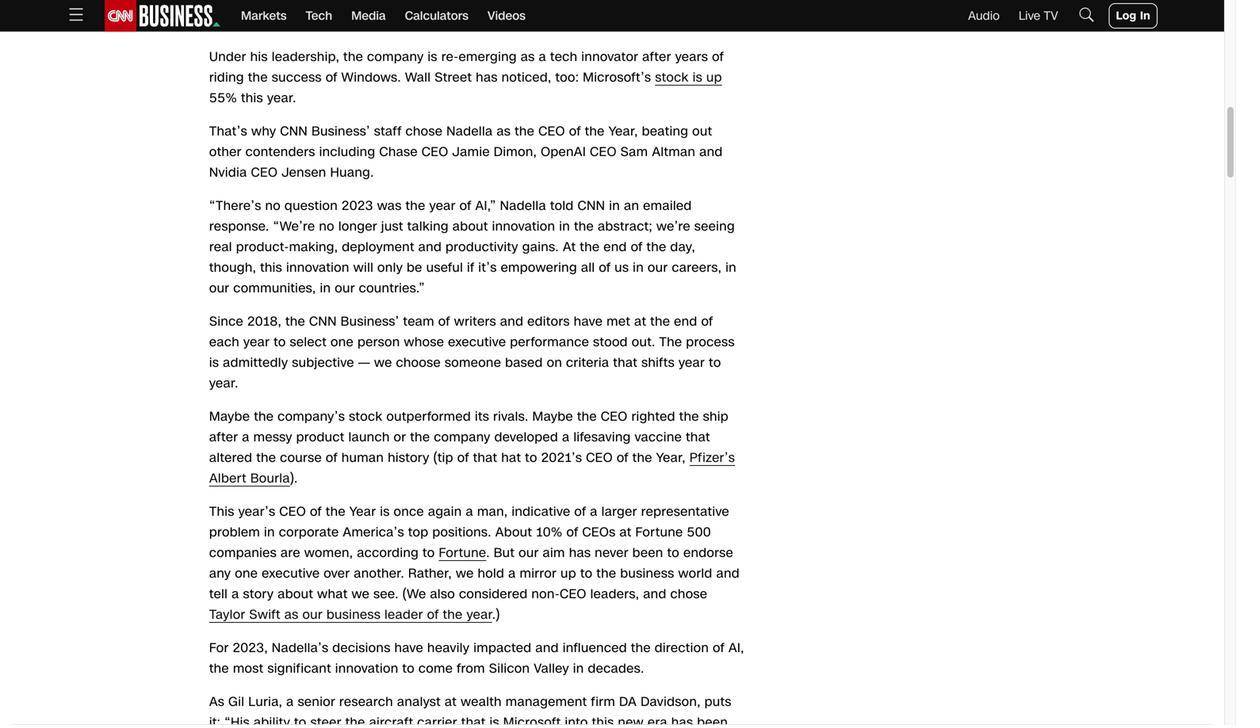 Task type: locate. For each thing, give the bounding box(es) containing it.
2 vertical spatial cnn
[[309, 313, 337, 331]]

1 vertical spatial after
[[209, 429, 238, 447]]

in inside the for 2023, nadella's decisions have heavily impacted and influenced the direction of ai, the most significant innovation to come from silicon valley in decades.
[[573, 661, 584, 678]]

0 horizontal spatial cnn
[[280, 123, 308, 140]]

the down his
[[248, 69, 268, 87]]

open menu icon image
[[67, 5, 86, 24]]

0 horizontal spatial as
[[285, 607, 299, 624]]

has inside the under his leadership, the company is re-emerging as a tech innovator after years of riding the success of windows. wall street has noticed, too: microsoft's
[[476, 69, 498, 87]]

0 vertical spatial stock
[[656, 69, 689, 87]]

and right writers
[[500, 313, 524, 331]]

and inside the for 2023, nadella's decisions have heavily impacted and influenced the direction of ai, the most significant innovation to come from silicon valley in decades.
[[536, 640, 559, 658]]

useful
[[427, 259, 463, 277]]

1 vertical spatial business'
[[341, 313, 399, 331]]

the inside this year's ceo of the year is once again a man, indicative of a larger representative problem in corporate america's top positions. about 10% of ceos at fortune 500 companies are women, according to
[[326, 503, 346, 521]]

after inside maybe the company's stock outperformed its rivals. maybe the ceo righted the ship after a messy product launch or the company developed a lifesaving vaccine that altered the course of human history (tip of that hat to 2021's ceo of the year,
[[209, 429, 238, 447]]

0 vertical spatial innovation
[[492, 218, 556, 236]]

again
[[428, 503, 462, 521]]

nadella inside "there's no question 2023 was the year of ai," nadella told cnn in an emailed response. "we're no longer just talking about innovation in the abstract; we're seeing real product-making, deployment and productivity gains. at the end of the day, though, this innovation will only be useful if it's empowering all of us in our careers, in our communities, in our countries."
[[500, 197, 547, 215]]

top
[[408, 524, 429, 542]]

1 horizontal spatial end
[[675, 313, 698, 331]]

2 horizontal spatial as
[[521, 48, 535, 66]]

1 vertical spatial as
[[497, 123, 511, 140]]

a left tech
[[539, 48, 547, 66]]

0 vertical spatial have
[[574, 313, 603, 331]]

a right hold
[[509, 565, 516, 583]]

1 horizontal spatial executive
[[448, 334, 506, 352]]

1 vertical spatial year,
[[657, 450, 686, 467]]

1 vertical spatial have
[[395, 640, 424, 658]]

davidson,
[[641, 694, 701, 712]]

at inside this year's ceo of the year is once again a man, indicative of a larger representative problem in corporate america's top positions. about 10% of ceos at fortune 500 companies are women, according to
[[620, 524, 632, 542]]

is inside since 2018, the cnn business' team of writers and editors have met at the end of each year to select one person whose executive performance stood out. the process is admittedly subjective — we choose someone based on criteria that shifts year to year.
[[209, 354, 219, 372]]

1 horizontal spatial up
[[707, 69, 723, 87]]

of right team
[[439, 313, 450, 331]]

0 vertical spatial up
[[707, 69, 723, 87]]

the up windows.
[[344, 48, 363, 66]]

executive down are
[[262, 565, 320, 583]]

that left hat
[[473, 450, 498, 467]]

that's
[[209, 123, 248, 140]]

0 vertical spatial business
[[621, 565, 675, 583]]

0 horizontal spatial year.
[[209, 375, 239, 393]]

productivity
[[446, 238, 519, 256]]

a right luria,
[[287, 694, 294, 712]]

0 horizontal spatial end
[[604, 238, 627, 256]]

as inside that's why cnn business' staff chose nadella as the ceo of the year, beating out other contenders including chase ceo jamie dimon, openai ceo sam altman and nvidia ceo jensen huang.
[[497, 123, 511, 140]]

0 horizontal spatial executive
[[262, 565, 320, 583]]

the up decades.
[[631, 640, 651, 658]]

altman
[[652, 143, 696, 161]]

1 horizontal spatial maybe
[[533, 408, 574, 426]]

business
[[621, 565, 675, 583], [327, 607, 381, 624]]

1 vertical spatial up
[[561, 565, 577, 583]]

1 vertical spatial we
[[456, 565, 474, 583]]

lifesaving
[[574, 429, 631, 447]]

process
[[687, 334, 735, 352]]

gil
[[229, 694, 245, 712]]

all
[[581, 259, 595, 277]]

chose inside that's why cnn business' staff chose nadella as the ceo of the year, beating out other contenders including chase ceo jamie dimon, openai ceo sam altman and nvidia ceo jensen huang.
[[406, 123, 443, 140]]

human
[[342, 450, 384, 467]]

according
[[357, 545, 419, 563]]

at
[[563, 238, 576, 256]]

careers,
[[672, 259, 722, 277]]

or
[[394, 429, 406, 447]]

no up making,
[[319, 218, 335, 236]]

under his leadership, the company is re-emerging as a tech innovator after years of riding the success of windows. wall street has noticed, too: microsoft's
[[209, 48, 724, 87]]

"there's no question 2023 was the year of ai," nadella told cnn in an emailed response. "we're no longer just talking about innovation in the abstract; we're seeing real product-making, deployment and productivity gains. at the end of the day, though, this innovation will only be useful if it's empowering all of us in our careers, in our communities, in our countries."
[[209, 197, 737, 298]]

as up the noticed,
[[521, 48, 535, 66]]

told
[[551, 197, 574, 215]]

at
[[635, 313, 647, 331], [620, 524, 632, 542], [445, 694, 457, 712]]

research
[[340, 694, 393, 712]]

stock inside the stock is up 55% this year.
[[656, 69, 689, 87]]

stood
[[594, 334, 628, 352]]

2 horizontal spatial has
[[672, 715, 694, 726]]

senior
[[298, 694, 336, 712]]

executive inside the . but our aim has never been to endorse any one executive over another. rather, we hold a mirror up to the business world and tell a story about what we see. (we also considered non-ceo leaders, and chose taylor swift as our business leader of the year .)
[[262, 565, 320, 583]]

re-
[[442, 48, 459, 66]]

500
[[687, 524, 712, 542]]

is down wealth
[[490, 715, 500, 726]]

about up productivity
[[453, 218, 488, 236]]

of down product
[[326, 450, 338, 467]]

under
[[209, 48, 247, 66]]

1 horizontal spatial after
[[643, 48, 672, 66]]

audio link
[[969, 8, 1000, 24]]

0 vertical spatial executive
[[448, 334, 506, 352]]

0 vertical spatial after
[[643, 48, 672, 66]]

. but our aim has never been to endorse any one executive over another. rather, we hold a mirror up to the business world and tell a story about what we see. (we also considered non-ceo leaders, and chose taylor swift as our business leader of the year .)
[[209, 545, 740, 624]]

2 vertical spatial has
[[672, 715, 694, 726]]

rivals.
[[494, 408, 529, 426]]

we inside since 2018, the cnn business' team of writers and editors have met at the end of each year to select one person whose executive performance stood out. the process is admittedly subjective — we choose someone based on criteria that shifts year to year.
[[374, 354, 392, 372]]

1 vertical spatial about
[[278, 586, 314, 604]]

year, down the vaccine
[[657, 450, 686, 467]]

to
[[274, 334, 286, 352], [709, 354, 722, 372], [525, 450, 538, 467], [423, 545, 435, 563], [668, 545, 680, 563], [581, 565, 593, 583], [403, 661, 415, 678], [294, 715, 307, 726]]

1 vertical spatial no
[[319, 218, 335, 236]]

we up 'taylor swift as our business leader of the year' "link"
[[352, 586, 370, 604]]

1 horizontal spatial one
[[331, 334, 354, 352]]

0 horizontal spatial maybe
[[209, 408, 250, 426]]

0 vertical spatial company
[[367, 48, 424, 66]]

2 vertical spatial innovation
[[335, 661, 399, 678]]

0 vertical spatial fortune
[[636, 524, 684, 542]]

0 horizontal spatial business
[[327, 607, 381, 624]]

stock inside maybe the company's stock outperformed its rivals. maybe the ceo righted the ship after a messy product launch or the company developed a lifesaving vaccine that altered the course of human history (tip of that hat to 2021's ceo of the year,
[[349, 408, 383, 426]]

a up positions.
[[466, 503, 474, 521]]

0 horizontal spatial nadella
[[447, 123, 493, 140]]

1 vertical spatial one
[[235, 565, 258, 583]]

talking
[[408, 218, 449, 236]]

2021's
[[542, 450, 583, 467]]

year
[[350, 503, 376, 521]]

year down considered
[[467, 607, 492, 624]]

year,
[[609, 123, 638, 140], [657, 450, 686, 467]]

10%
[[536, 524, 563, 542]]

0 vertical spatial as
[[521, 48, 535, 66]]

have down leader
[[395, 640, 424, 658]]

firm
[[591, 694, 616, 712]]

for
[[209, 640, 229, 658]]

1 vertical spatial executive
[[262, 565, 320, 583]]

55%
[[209, 89, 237, 107]]

chose up chase
[[406, 123, 443, 140]]

on
[[547, 354, 563, 372]]

analyst
[[397, 694, 441, 712]]

as up dimon,
[[497, 123, 511, 140]]

0 vertical spatial business'
[[312, 123, 370, 140]]

in down year's
[[264, 524, 275, 542]]

up inside the stock is up 55% this year.
[[707, 69, 723, 87]]

to up rather,
[[423, 545, 435, 563]]

to down senior
[[294, 715, 307, 726]]

companies
[[209, 545, 277, 563]]

of inside that's why cnn business' staff chose nadella as the ceo of the year, beating out other contenders including chase ceo jamie dimon, openai ceo sam altman and nvidia ceo jensen huang.
[[569, 123, 581, 140]]

log
[[1117, 8, 1137, 23]]

has right aim
[[569, 545, 591, 563]]

fortune
[[636, 524, 684, 542], [439, 545, 487, 563]]

maybe up the developed
[[533, 408, 574, 426]]

that inside as gil luria, a senior research analyst at wealth management firm da davidson, puts it: "his ability to steer the aircraft carrier that is microsoft into this new era has bee
[[462, 715, 486, 726]]

cnn up contenders
[[280, 123, 308, 140]]

this right the 55%
[[241, 89, 263, 107]]

0 horizontal spatial company
[[367, 48, 424, 66]]

0 vertical spatial about
[[453, 218, 488, 236]]

company inside maybe the company's stock outperformed its rivals. maybe the ceo righted the ship after a messy product launch or the company developed a lifesaving vaccine that altered the course of human history (tip of that hat to 2021's ceo of the year,
[[434, 429, 491, 447]]

cnn up select
[[309, 313, 337, 331]]

executive down writers
[[448, 334, 506, 352]]

0 vertical spatial one
[[331, 334, 354, 352]]

0 vertical spatial end
[[604, 238, 627, 256]]

1 vertical spatial year.
[[209, 375, 239, 393]]

in
[[610, 197, 620, 215], [560, 218, 570, 236], [633, 259, 644, 277], [726, 259, 737, 277], [320, 280, 331, 298], [264, 524, 275, 542], [573, 661, 584, 678]]

0 vertical spatial we
[[374, 354, 392, 372]]

1 maybe from the left
[[209, 408, 250, 426]]

1 horizontal spatial at
[[620, 524, 632, 542]]

0 horizontal spatial up
[[561, 565, 577, 583]]

that
[[614, 354, 638, 372], [686, 429, 711, 447], [473, 450, 498, 467], [462, 715, 486, 726]]

0 vertical spatial nadella
[[447, 123, 493, 140]]

ceo left leaders,
[[560, 586, 587, 604]]

company's
[[278, 408, 345, 426]]

year, up sam
[[609, 123, 638, 140]]

to right hat
[[525, 450, 538, 467]]

of up the openai
[[569, 123, 581, 140]]

1 horizontal spatial cnn
[[309, 313, 337, 331]]

0 vertical spatial at
[[635, 313, 647, 331]]

stock up launch
[[349, 408, 383, 426]]

the
[[344, 48, 363, 66], [248, 69, 268, 87], [515, 123, 535, 140], [585, 123, 605, 140], [406, 197, 426, 215], [574, 218, 594, 236], [580, 238, 600, 256], [647, 238, 667, 256], [286, 313, 305, 331], [651, 313, 671, 331], [254, 408, 274, 426], [577, 408, 597, 426], [680, 408, 700, 426], [410, 429, 430, 447], [256, 450, 276, 467], [633, 450, 653, 467], [326, 503, 346, 521], [597, 565, 617, 583], [443, 607, 463, 624], [631, 640, 651, 658], [209, 661, 229, 678], [346, 715, 365, 726]]

contenders
[[246, 143, 315, 161]]

business' up 'person'
[[341, 313, 399, 331]]

at down larger
[[620, 524, 632, 542]]

fortune inside this year's ceo of the year is once again a man, indicative of a larger representative problem in corporate america's top positions. about 10% of ceos at fortune 500 companies are women, according to
[[636, 524, 684, 542]]

1 vertical spatial nadella
[[500, 197, 547, 215]]

positions.
[[433, 524, 492, 542]]

chose
[[406, 123, 443, 140], [671, 586, 708, 604]]

0 vertical spatial cnn
[[280, 123, 308, 140]]

1 vertical spatial at
[[620, 524, 632, 542]]

0 vertical spatial this
[[241, 89, 263, 107]]

0 horizontal spatial we
[[352, 586, 370, 604]]

2 vertical spatial as
[[285, 607, 299, 624]]

1 vertical spatial cnn
[[578, 197, 606, 215]]

innovation down making,
[[286, 259, 350, 277]]

end up us
[[604, 238, 627, 256]]

of right years on the top right of page
[[713, 48, 724, 66]]

1 horizontal spatial nadella
[[500, 197, 547, 215]]

we right —
[[374, 354, 392, 372]]

will
[[354, 259, 374, 277]]

1 horizontal spatial chose
[[671, 586, 708, 604]]

1 vertical spatial business
[[327, 607, 381, 624]]

and down out
[[700, 143, 723, 161]]

of down the lifesaving
[[617, 450, 629, 467]]

tech link
[[306, 0, 332, 32]]

the up select
[[286, 313, 305, 331]]

seeing
[[695, 218, 735, 236]]

innovation
[[492, 218, 556, 236], [286, 259, 350, 277], [335, 661, 399, 678]]

0 vertical spatial year.
[[267, 89, 296, 107]]

end up the at the right
[[675, 313, 698, 331]]

2018,
[[247, 313, 282, 331]]

live tv
[[1019, 8, 1059, 24]]

in down making,
[[320, 280, 331, 298]]

microsoft's
[[583, 69, 652, 87]]

).
[[290, 470, 298, 488]]

1 horizontal spatial about
[[453, 218, 488, 236]]

(tip
[[434, 450, 454, 467]]

1 vertical spatial company
[[434, 429, 491, 447]]

has down davidson,
[[672, 715, 694, 726]]

shifts
[[642, 354, 675, 372]]

about
[[453, 218, 488, 236], [278, 586, 314, 604]]

to up leaders,
[[581, 565, 593, 583]]

year. down success
[[267, 89, 296, 107]]

year, inside maybe the company's stock outperformed its rivals. maybe the ceo righted the ship after a messy product launch or the company developed a lifesaving vaccine that altered the course of human history (tip of that hat to 2021's ceo of the year,
[[657, 450, 686, 467]]

of right (tip
[[458, 450, 469, 467]]

2 horizontal spatial at
[[635, 313, 647, 331]]

to inside as gil luria, a senior research analyst at wealth management firm da davidson, puts it: "his ability to steer the aircraft carrier that is microsoft into this new era has bee
[[294, 715, 307, 726]]

1 horizontal spatial has
[[569, 545, 591, 563]]

1 horizontal spatial as
[[497, 123, 511, 140]]

story
[[243, 586, 274, 604]]

it:
[[209, 715, 221, 726]]

this
[[241, 89, 263, 107], [260, 259, 282, 277], [592, 715, 614, 726]]

1 horizontal spatial we
[[374, 354, 392, 372]]

0 horizontal spatial year,
[[609, 123, 638, 140]]

1 horizontal spatial stock
[[656, 69, 689, 87]]

at up carrier in the left of the page
[[445, 694, 457, 712]]

2 vertical spatial this
[[592, 715, 614, 726]]

year down process
[[679, 354, 705, 372]]

and inside since 2018, the cnn business' team of writers and editors have met at the end of each year to select one person whose executive performance stood out. the process is admittedly subjective — we choose someone based on criteria that shifts year to year.
[[500, 313, 524, 331]]

1 vertical spatial end
[[675, 313, 698, 331]]

nadella up jamie
[[447, 123, 493, 140]]

that down stood
[[614, 354, 638, 372]]

0 vertical spatial has
[[476, 69, 498, 87]]

ceo down contenders
[[251, 164, 278, 182]]

and inside that's why cnn business' staff chose nadella as the ceo of the year, beating out other contenders including chase ceo jamie dimon, openai ceo sam altman and nvidia ceo jensen huang.
[[700, 143, 723, 161]]

year up 'talking'
[[430, 197, 456, 215]]

1 vertical spatial has
[[569, 545, 591, 563]]

this inside as gil luria, a senior research analyst at wealth management firm da davidson, puts it: "his ability to steer the aircraft carrier that is microsoft into this new era has bee
[[592, 715, 614, 726]]

fortune up been
[[636, 524, 684, 542]]

choose
[[396, 354, 441, 372]]

0 horizontal spatial one
[[235, 565, 258, 583]]

of left ai,
[[713, 640, 725, 658]]

the down research
[[346, 715, 365, 726]]

though,
[[209, 259, 256, 277]]

2 vertical spatial at
[[445, 694, 457, 712]]

executive
[[448, 334, 506, 352], [262, 565, 320, 583]]

the up 'at'
[[574, 218, 594, 236]]

other
[[209, 143, 242, 161]]

1 vertical spatial fortune
[[439, 545, 487, 563]]

1 vertical spatial this
[[260, 259, 282, 277]]

and inside "there's no question 2023 was the year of ai," nadella told cnn in an emailed response. "we're no longer just talking about innovation in the abstract; we're seeing real product-making, deployment and productivity gains. at the end of the day, though, this innovation will only be useful if it's empowering all of us in our careers, in our communities, in our countries."
[[419, 238, 442, 256]]

1 vertical spatial chose
[[671, 586, 708, 604]]

one inside since 2018, the cnn business' team of writers and editors have met at the end of each year to select one person whose executive performance stood out. the process is admittedly subjective — we choose someone based on criteria that shifts year to year.
[[331, 334, 354, 352]]

and right leaders,
[[644, 586, 667, 604]]

sam
[[621, 143, 649, 161]]

is down years on the top right of page
[[693, 69, 703, 87]]

innovation inside the for 2023, nadella's decisions have heavily impacted and influenced the direction of ai, the most significant innovation to come from silicon valley in decades.
[[335, 661, 399, 678]]

is inside as gil luria, a senior research analyst at wealth management firm da davidson, puts it: "his ability to steer the aircraft carrier that is microsoft into this new era has bee
[[490, 715, 500, 726]]

nadella's
[[272, 640, 329, 658]]

the left day,
[[647, 238, 667, 256]]

0 horizontal spatial fortune
[[439, 545, 487, 563]]

after
[[643, 48, 672, 66], [209, 429, 238, 447]]

1 horizontal spatial business
[[621, 565, 675, 583]]

company up (tip
[[434, 429, 491, 447]]

nvidia
[[209, 164, 247, 182]]

search icon image
[[1078, 5, 1097, 24]]

stock down years on the top right of page
[[656, 69, 689, 87]]

1 horizontal spatial year.
[[267, 89, 296, 107]]

1 horizontal spatial fortune
[[636, 524, 684, 542]]

chose down world
[[671, 586, 708, 604]]

0 horizontal spatial has
[[476, 69, 498, 87]]

business' inside since 2018, the cnn business' team of writers and editors have met at the end of each year to select one person whose executive performance stood out. the process is admittedly subjective — we choose someone based on criteria that shifts year to year.
[[341, 313, 399, 331]]

product-
[[236, 238, 289, 256]]

indicative
[[512, 503, 571, 521]]

2 maybe from the left
[[533, 408, 574, 426]]

chose inside the . but our aim has never been to endorse any one executive over another. rather, we hold a mirror up to the business world and tell a story about what we see. (we also considered non-ceo leaders, and chose taylor swift as our business leader of the year .)
[[671, 586, 708, 604]]

innovation up gains.
[[492, 218, 556, 236]]

the up dimon,
[[515, 123, 535, 140]]

as inside the . but our aim has never been to endorse any one executive over another. rather, we hold a mirror up to the business world and tell a story about what we see. (we also considered non-ceo leaders, and chose taylor swift as our business leader of the year .)
[[285, 607, 299, 624]]

to right been
[[668, 545, 680, 563]]

of right all
[[599, 259, 611, 277]]

1 horizontal spatial company
[[434, 429, 491, 447]]

women,
[[304, 545, 353, 563]]

ceo up corporate
[[279, 503, 306, 521]]

business' inside that's why cnn business' staff chose nadella as the ceo of the year, beating out other contenders including chase ceo jamie dimon, openai ceo sam altman and nvidia ceo jensen huang.
[[312, 123, 370, 140]]

product
[[296, 429, 345, 447]]

ceos
[[583, 524, 616, 542]]

to down 2018,
[[274, 334, 286, 352]]

the right 'at'
[[580, 238, 600, 256]]

hat
[[502, 450, 521, 467]]

met
[[607, 313, 631, 331]]

cnn right told
[[578, 197, 606, 215]]

0 horizontal spatial no
[[265, 197, 281, 215]]

to left come
[[403, 661, 415, 678]]

0 horizontal spatial about
[[278, 586, 314, 604]]

maybe
[[209, 408, 250, 426], [533, 408, 574, 426]]

0 horizontal spatial after
[[209, 429, 238, 447]]

about inside "there's no question 2023 was the year of ai," nadella told cnn in an emailed response. "we're no longer just talking about innovation in the abstract; we're seeing real product-making, deployment and productivity gains. at the end of the day, though, this innovation will only be useful if it's empowering all of us in our careers, in our communities, in our countries."
[[453, 218, 488, 236]]

0 vertical spatial chose
[[406, 123, 443, 140]]

our up mirror
[[519, 545, 539, 563]]

after left years on the top right of page
[[643, 48, 672, 66]]

the down for
[[209, 661, 229, 678]]

this up communities,
[[260, 259, 282, 277]]

0 horizontal spatial stock
[[349, 408, 383, 426]]

1 horizontal spatial have
[[574, 313, 603, 331]]

0 horizontal spatial at
[[445, 694, 457, 712]]

one up subjective
[[331, 334, 354, 352]]

ceo inside this year's ceo of the year is once again a man, indicative of a larger representative problem in corporate america's top positions. about 10% of ceos at fortune 500 companies are women, according to
[[279, 503, 306, 521]]

innovation down 'decisions' at the left bottom of page
[[335, 661, 399, 678]]

that inside since 2018, the cnn business' team of writers and editors have met at the end of each year to select one person whose executive performance stood out. the process is admittedly subjective — we choose someone based on criteria that shifts year to year.
[[614, 354, 638, 372]]

log in link
[[1110, 3, 1158, 29]]

has inside as gil luria, a senior research analyst at wealth management firm da davidson, puts it: "his ability to steer the aircraft carrier that is microsoft into this new era has bee
[[672, 715, 694, 726]]

leader
[[385, 607, 423, 624]]

1 horizontal spatial year,
[[657, 450, 686, 467]]

no up ""we're"
[[265, 197, 281, 215]]

1 vertical spatial innovation
[[286, 259, 350, 277]]

0 horizontal spatial have
[[395, 640, 424, 658]]

stock
[[656, 69, 689, 87], [349, 408, 383, 426]]



Task type: describe. For each thing, give the bounding box(es) containing it.
of inside the . but our aim has never been to endorse any one executive over another. rather, we hold a mirror up to the business world and tell a story about what we see. (we also considered non-ceo leaders, and chose taylor swift as our business leader of the year .)
[[427, 607, 439, 624]]

outperformed
[[387, 408, 471, 426]]

0 vertical spatial no
[[265, 197, 281, 215]]

abstract;
[[598, 218, 653, 236]]

a up the 2021's
[[562, 429, 570, 447]]

be
[[407, 259, 423, 277]]

staff
[[374, 123, 402, 140]]

history
[[388, 450, 430, 467]]

has inside the . but our aim has never been to endorse any one executive over another. rather, we hold a mirror up to the business world and tell a story about what we see. (we also considered non-ceo leaders, and chose taylor swift as our business leader of the year .)
[[569, 545, 591, 563]]

ceo up the openai
[[539, 123, 566, 140]]

end inside "there's no question 2023 was the year of ai," nadella told cnn in an emailed response. "we're no longer just talking about innovation in the abstract; we're seeing real product-making, deployment and productivity gains. at the end of the day, though, this innovation will only be useful if it's empowering all of us in our careers, in our communities, in our countries."
[[604, 238, 627, 256]]

1 horizontal spatial no
[[319, 218, 335, 236]]

real
[[209, 238, 232, 256]]

as
[[209, 694, 225, 712]]

2 vertical spatial we
[[352, 586, 370, 604]]

once
[[394, 503, 424, 521]]

ceo down the lifesaving
[[586, 450, 613, 467]]

at inside as gil luria, a senior research analyst at wealth management firm da davidson, puts it: "his ability to steer the aircraft carrier that is microsoft into this new era has bee
[[445, 694, 457, 712]]

that's why cnn business' staff chose nadella as the ceo of the year, beating out other contenders including chase ceo jamie dimon, openai ceo sam altman and nvidia ceo jensen huang.
[[209, 123, 723, 182]]

our down what
[[303, 607, 323, 624]]

hold
[[478, 565, 505, 583]]

any
[[209, 565, 231, 583]]

since 2018, the cnn business' team of writers and editors have met at the end of each year to select one person whose executive performance stood out. the process is admittedly subjective — we choose someone based on criteria that shifts year to year.
[[209, 313, 735, 393]]

a up altered
[[242, 429, 250, 447]]

as inside the under his leadership, the company is re-emerging as a tech innovator after years of riding the success of windows. wall street has noticed, too: microsoft's
[[521, 48, 535, 66]]

writers
[[454, 313, 497, 331]]

significant
[[268, 661, 332, 678]]

subjective
[[292, 354, 354, 372]]

dimon,
[[494, 143, 537, 161]]

decisions
[[333, 640, 391, 658]]

person
[[358, 334, 400, 352]]

the down the vaccine
[[633, 450, 653, 467]]

wealth
[[461, 694, 502, 712]]

america's
[[343, 524, 404, 542]]

company inside the under his leadership, the company is re-emerging as a tech innovator after years of riding the success of windows. wall street has noticed, too: microsoft's
[[367, 48, 424, 66]]

as gil luria, a senior research analyst at wealth management firm da davidson, puts it: "his ability to steer the aircraft carrier that is microsoft into this new era has bee
[[209, 694, 732, 726]]

tech
[[306, 8, 332, 24]]

in right careers,
[[726, 259, 737, 277]]

tell
[[209, 586, 228, 604]]

see.
[[374, 586, 399, 604]]

of inside the for 2023, nadella's decisions have heavily impacted and influenced the direction of ai, the most significant innovation to come from silicon valley in decades.
[[713, 640, 725, 658]]

criteria
[[567, 354, 610, 372]]

of up process
[[702, 313, 714, 331]]

our down will
[[335, 280, 355, 298]]

corporate
[[279, 524, 339, 542]]

log in
[[1117, 8, 1151, 23]]

course
[[280, 450, 322, 467]]

the up messy
[[254, 408, 274, 426]]

"his
[[225, 715, 250, 726]]

after inside the under his leadership, the company is re-emerging as a tech innovator after years of riding the success of windows. wall street has noticed, too: microsoft's
[[643, 48, 672, 66]]

puts
[[705, 694, 732, 712]]

of up ceos
[[575, 503, 587, 521]]

the right the or
[[410, 429, 430, 447]]

a inside the under his leadership, the company is re-emerging as a tech innovator after years of riding the success of windows. wall street has noticed, too: microsoft's
[[539, 48, 547, 66]]

of right the 10% in the bottom left of the page
[[567, 524, 579, 542]]

heavily
[[428, 640, 470, 658]]

markets
[[241, 8, 287, 24]]

the up the at the right
[[651, 313, 671, 331]]

the
[[660, 334, 683, 352]]

aircraft
[[369, 715, 414, 726]]

was
[[377, 197, 402, 215]]

that up pfizer's
[[686, 429, 711, 447]]

the up the lifesaving
[[577, 408, 597, 426]]

what
[[317, 586, 348, 604]]

have inside the for 2023, nadella's decisions have heavily impacted and influenced the direction of ai, the most significant innovation to come from silicon valley in decades.
[[395, 640, 424, 658]]

response.
[[209, 218, 269, 236]]

swift
[[249, 607, 281, 624]]

audio
[[969, 8, 1000, 24]]

a right tell
[[232, 586, 239, 604]]

to inside maybe the company's stock outperformed its rivals. maybe the ceo righted the ship after a messy product launch or the company developed a lifesaving vaccine that altered the course of human history (tip of that hat to 2021's ceo of the year,
[[525, 450, 538, 467]]

editors
[[528, 313, 570, 331]]

question
[[285, 197, 338, 215]]

to inside the for 2023, nadella's decisions have heavily impacted and influenced the direction of ai, the most significant innovation to come from silicon valley in decades.
[[403, 661, 415, 678]]

year inside "there's no question 2023 was the year of ai," nadella told cnn in an emailed response. "we're no longer just talking about innovation in the abstract; we're seeing real product-making, deployment and productivity gains. at the end of the day, though, this innovation will only be useful if it's empowering all of us in our careers, in our communities, in our countries."
[[430, 197, 456, 215]]

the inside as gil luria, a senior research analyst at wealth management firm da davidson, puts it: "his ability to steer the aircraft carrier that is microsoft into this new era has bee
[[346, 715, 365, 726]]

of down leadership,
[[326, 69, 338, 87]]

year. inside the stock is up 55% this year.
[[267, 89, 296, 107]]

carrier
[[418, 715, 458, 726]]

in right us
[[633, 259, 644, 277]]

performance
[[510, 334, 590, 352]]

the down also
[[443, 607, 463, 624]]

considered
[[459, 586, 528, 604]]

(we
[[403, 586, 426, 604]]

ability
[[254, 715, 290, 726]]

the down never
[[597, 565, 617, 583]]

taylor swift as our business leader of the year link
[[209, 607, 492, 624]]

have inside since 2018, the cnn business' team of writers and editors have met at the end of each year to select one person whose executive performance stood out. the process is admittedly subjective — we choose someone based on criteria that shifts year to year.
[[574, 313, 603, 331]]

a up ceos
[[590, 503, 598, 521]]

is inside this year's ceo of the year is once again a man, indicative of a larger representative problem in corporate america's top positions. about 10% of ceos at fortune 500 companies are women, according to
[[380, 503, 390, 521]]

fortune link
[[439, 545, 487, 563]]

cnn inside that's why cnn business' staff chose nadella as the ceo of the year, beating out other contenders including chase ceo jamie dimon, openai ceo sam altman and nvidia ceo jensen huang.
[[280, 123, 308, 140]]

in left an
[[610, 197, 620, 215]]

end inside since 2018, the cnn business' team of writers and editors have met at the end of each year to select one person whose executive performance stood out. the process is admittedly subjective — we choose someone based on criteria that shifts year to year.
[[675, 313, 698, 331]]

ceo inside the . but our aim has never been to endorse any one executive over another. rather, we hold a mirror up to the business world and tell a story about what we see. (we also considered non-ceo leaders, and chose taylor swift as our business leader of the year .)
[[560, 586, 587, 604]]

this inside the stock is up 55% this year.
[[241, 89, 263, 107]]

to down process
[[709, 354, 722, 372]]

aim
[[543, 545, 566, 563]]

cnn inside "there's no question 2023 was the year of ai," nadella told cnn in an emailed response. "we're no longer just talking about innovation in the abstract; we're seeing real product-making, deployment and productivity gains. at the end of the day, though, this innovation will only be useful if it's empowering all of us in our careers, in our communities, in our countries."
[[578, 197, 606, 215]]

problem
[[209, 524, 260, 542]]

year. inside since 2018, the cnn business' team of writers and editors have met at the end of each year to select one person whose executive performance stood out. the process is admittedly subjective — we choose someone based on criteria that shifts year to year.
[[209, 375, 239, 393]]

maybe the company's stock outperformed its rivals. maybe the ceo righted the ship after a messy product launch or the company developed a lifesaving vaccine that altered the course of human history (tip of that hat to 2021's ceo of the year,
[[209, 408, 729, 467]]

one inside the . but our aim has never been to endorse any one executive over another. rather, we hold a mirror up to the business world and tell a story about what we see. (we also considered non-ceo leaders, and chose taylor swift as our business leader of the year .)
[[235, 565, 258, 583]]

developed
[[495, 429, 559, 447]]

huang.
[[330, 164, 374, 182]]

man,
[[478, 503, 508, 521]]

calculators link
[[405, 0, 469, 32]]

ceo left sam
[[590, 143, 617, 161]]

our down though, on the left top of page
[[209, 280, 230, 298]]

of down abstract;
[[631, 238, 643, 256]]

ceo left jamie
[[422, 143, 449, 161]]

and down the endorse
[[717, 565, 740, 583]]

at inside since 2018, the cnn business' team of writers and editors have met at the end of each year to select one person whose executive performance stood out. the process is admittedly subjective — we choose someone based on criteria that shifts year to year.
[[635, 313, 647, 331]]

the up the openai
[[585, 123, 605, 140]]

cnn inside since 2018, the cnn business' team of writers and editors have met at the end of each year to select one person whose executive performance stood out. the process is admittedly subjective — we choose someone based on criteria that shifts year to year.
[[309, 313, 337, 331]]

years
[[676, 48, 709, 66]]

nadella inside that's why cnn business' staff chose nadella as the ceo of the year, beating out other contenders including chase ceo jamie dimon, openai ceo sam altman and nvidia ceo jensen huang.
[[447, 123, 493, 140]]

2023,
[[233, 640, 268, 658]]

of up corporate
[[310, 503, 322, 521]]

to inside this year's ceo of the year is once again a man, indicative of a larger representative problem in corporate america's top positions. about 10% of ceos at fortune 500 companies are women, according to
[[423, 545, 435, 563]]

our right us
[[648, 259, 668, 277]]

videos link
[[488, 0, 526, 32]]

someone
[[445, 354, 502, 372]]

communities,
[[233, 280, 316, 298]]

launch
[[349, 429, 390, 447]]

a inside as gil luria, a senior research analyst at wealth management firm da davidson, puts it: "his ability to steer the aircraft carrier that is microsoft into this new era has bee
[[287, 694, 294, 712]]

is inside the stock is up 55% this year.
[[693, 69, 703, 87]]

whose
[[404, 334, 445, 352]]

up inside the . but our aim has never been to endorse any one executive over another. rather, we hold a mirror up to the business world and tell a story about what we see. (we also considered non-ceo leaders, and chose taylor swift as our business leader of the year .)
[[561, 565, 577, 583]]

the up bourla
[[256, 450, 276, 467]]

the up 'talking'
[[406, 197, 426, 215]]

day,
[[671, 238, 696, 256]]

microsoft
[[504, 715, 561, 726]]

year, inside that's why cnn business' staff chose nadella as the ceo of the year, beating out other contenders including chase ceo jamie dimon, openai ceo sam altman and nvidia ceo jensen huang.
[[609, 123, 638, 140]]

over
[[324, 565, 350, 583]]

why
[[251, 123, 276, 140]]

2 horizontal spatial we
[[456, 565, 474, 583]]

in down told
[[560, 218, 570, 236]]

are
[[281, 545, 301, 563]]

about inside the . but our aim has never been to endorse any one executive over another. rather, we hold a mirror up to the business world and tell a story about what we see. (we also considered non-ceo leaders, and chose taylor swift as our business leader of the year .)
[[278, 586, 314, 604]]

"we're
[[273, 218, 315, 236]]

innovator
[[582, 48, 639, 66]]

ceo up the lifesaving
[[601, 408, 628, 426]]

the left ship
[[680, 408, 700, 426]]

us
[[615, 259, 629, 277]]

world
[[679, 565, 713, 583]]

.
[[487, 545, 490, 563]]

of left ai,"
[[460, 197, 472, 215]]

is inside the under his leadership, the company is re-emerging as a tech innovator after years of riding the success of windows. wall street has noticed, too: microsoft's
[[428, 48, 438, 66]]

this inside "there's no question 2023 was the year of ai," nadella told cnn in an emailed response. "we're no longer just talking about innovation in the abstract; we're seeing real product-making, deployment and productivity gains. at the end of the day, though, this innovation will only be useful if it's empowering all of us in our careers, in our communities, in our countries."
[[260, 259, 282, 277]]

but
[[494, 545, 515, 563]]

larger
[[602, 503, 638, 521]]

most
[[233, 661, 264, 678]]

executive inside since 2018, the cnn business' team of writers and editors have met at the end of each year to select one person whose executive performance stood out. the process is admittedly subjective — we choose someone based on criteria that shifts year to year.
[[448, 334, 506, 352]]

each
[[209, 334, 240, 352]]

silicon
[[489, 661, 530, 678]]

openai
[[541, 143, 586, 161]]

da
[[620, 694, 637, 712]]

noticed,
[[502, 69, 552, 87]]

pfizer's albert bourla
[[209, 450, 736, 488]]

just
[[381, 218, 404, 236]]

year inside the . but our aim has never been to endorse any one executive over another. rather, we hold a mirror up to the business world and tell a story about what we see. (we also considered non-ceo leaders, and chose taylor swift as our business leader of the year .)
[[467, 607, 492, 624]]

leadership,
[[272, 48, 340, 66]]

year up admittedly
[[244, 334, 270, 352]]

in inside this year's ceo of the year is once again a man, indicative of a larger representative problem in corporate america's top positions. about 10% of ceos at fortune 500 companies are women, according to
[[264, 524, 275, 542]]



Task type: vqa. For each thing, say whether or not it's contained in the screenshot.
"product-"
yes



